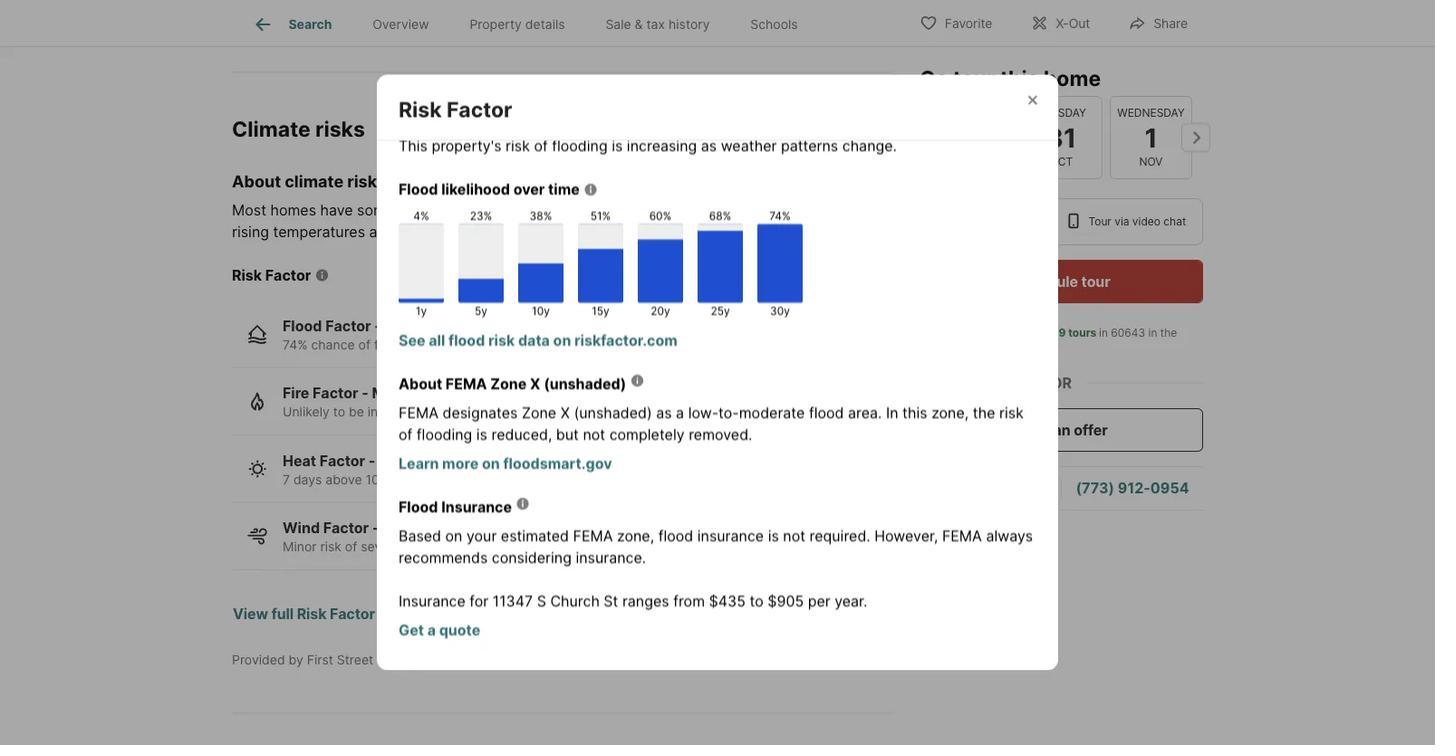 Task type: describe. For each thing, give the bounding box(es) containing it.
5y
[[475, 305, 487, 318]]

however,
[[875, 528, 938, 546]]

tour via video chat list box
[[920, 198, 1203, 246]]

$905
[[768, 593, 804, 611]]

1 vertical spatial risk factor
[[232, 267, 311, 284]]

flood for flood insurance
[[399, 499, 438, 517]]

data
[[518, 332, 550, 350]]

offer
[[1074, 421, 1108, 439]]

homes
[[270, 201, 316, 219]]

x for fema
[[530, 376, 540, 394]]

sale & tax history
[[606, 17, 710, 32]]

0 vertical spatial this
[[1000, 65, 1039, 91]]

74% inside risk factor dialog
[[769, 210, 791, 223]]

out
[[1069, 16, 1090, 31]]

street
[[337, 653, 373, 668]]

by inside most homes have some risk of natural disasters, and may be impacted by climate change due to rising temperatures and sea levels.
[[719, 201, 735, 219]]

0954
[[1151, 480, 1189, 497]]

1 vertical spatial on
[[482, 456, 500, 473]]

provided
[[232, 653, 285, 668]]

ranges
[[622, 593, 669, 611]]

area.
[[848, 405, 882, 423]]

go tour this home
[[920, 65, 1101, 91]]

(unshaded) for designates
[[574, 405, 652, 423]]

1 horizontal spatial and
[[567, 201, 592, 219]]

0 horizontal spatial by
[[289, 653, 303, 668]]

an
[[1053, 421, 1071, 439]]

or
[[1051, 374, 1072, 392]]

unlikely
[[283, 405, 330, 420]]

schools tab
[[730, 3, 818, 46]]

s
[[537, 593, 546, 611]]

60643
[[1111, 327, 1145, 340]]

floodsmart.gov
[[503, 456, 612, 473]]

property details
[[470, 17, 565, 32]]

removed.
[[689, 427, 753, 444]]

0 vertical spatial flooding
[[552, 138, 608, 155]]

risk right property's
[[506, 138, 530, 155]]

is inside fema designates zone x (unshaded) as a low-to-moderate flood area. in this zone, the risk of flooding is reduced, but not completely removed.
[[476, 427, 487, 444]]

more
[[442, 456, 479, 473]]

riskfactor.com
[[575, 332, 678, 350]]

impacted
[[651, 201, 714, 219]]

due
[[848, 201, 873, 219]]

tax
[[647, 17, 665, 32]]

this
[[399, 138, 428, 155]]

fema left always
[[942, 528, 982, 546]]

flood for flood factor - major 74% chance of flooding in next 30 years
[[283, 317, 322, 335]]

1 vertical spatial minor
[[283, 540, 317, 555]]

estimated
[[501, 528, 569, 546]]

31
[[1046, 122, 1077, 153]]

in inside heat factor - moderate 7 days above 101° expected this year, 15 days in 30 years
[[561, 472, 572, 488]]

30 inside heat factor - moderate 7 days above 101° expected this year, 15 days in 30 years
[[575, 472, 591, 488]]

fema up 'insurance.'
[[573, 528, 613, 546]]

next inside 'fire factor - minimal unlikely to be in a wildfire in next 30 years'
[[454, 405, 480, 420]]

year,
[[480, 472, 509, 488]]

disasters,
[[496, 201, 563, 219]]

0 vertical spatial on
[[553, 332, 571, 350]]

- for moderate
[[369, 452, 375, 470]]

risk inside wind factor - minor minor risk of severe winds over next 30 years
[[320, 540, 342, 555]]

of inside flood factor - major 74% chance of flooding in next 30 years
[[358, 337, 371, 353]]

of inside most homes have some risk of natural disasters, and may be impacted by climate change due to rising temperatures and sea levels.
[[427, 201, 441, 219]]

risk inside view full risk factor report button
[[297, 605, 327, 623]]

0 horizontal spatial days
[[294, 472, 322, 488]]

1 vertical spatial risks
[[347, 172, 386, 192]]

tuesday 31 oct
[[1037, 106, 1086, 169]]

in down minimal
[[368, 405, 378, 420]]

flood inside the based on your estimated fema zone, flood insurance is not required. however, fema always recommends considering insurance.
[[658, 528, 693, 546]]

be inside most homes have some risk of natural disasters, and may be impacted by climate change due to rising temperatures and sea levels.
[[629, 201, 647, 219]]

risk left data
[[488, 332, 515, 350]]

0 horizontal spatial risk
[[232, 267, 262, 284]]

4%
[[413, 210, 429, 223]]

over inside wind factor - minor minor risk of severe winds over next 30 years
[[443, 540, 469, 555]]

30 inside flood factor - major 74% chance of flooding in next 30 years
[[470, 337, 486, 353]]

7
[[283, 472, 290, 488]]

(unshaded) for fema
[[544, 376, 626, 394]]

11347
[[493, 593, 533, 611]]

see
[[399, 332, 426, 350]]

chat
[[1164, 215, 1186, 228]]

1 horizontal spatial minor
[[382, 520, 424, 537]]

- for minor
[[372, 520, 379, 537]]

some
[[357, 201, 394, 219]]

see all flood risk data on riskfactor.com link
[[399, 332, 678, 350]]

video
[[1133, 215, 1161, 228]]

flooding inside flood factor - major 74% chance of flooding in next 30 years
[[374, 337, 423, 353]]

have
[[320, 201, 353, 219]]

last
[[961, 343, 980, 356]]

in
[[886, 405, 898, 423]]

start an offer button
[[920, 409, 1203, 452]]

see all flood risk data on riskfactor.com
[[399, 332, 678, 350]]

tab list containing search
[[232, 0, 833, 46]]

tour via video chat option
[[1052, 198, 1203, 246]]

fire
[[283, 385, 309, 402]]

to inside 'fire factor - minimal unlikely to be in a wildfire in next 30 years'
[[333, 405, 345, 420]]

learn more on floodsmart.gov link
[[399, 456, 612, 473]]

completely
[[609, 427, 685, 444]]

0 vertical spatial insurance
[[441, 499, 512, 517]]

schedule tour
[[1012, 273, 1111, 290]]

wind factor - minor minor risk of severe winds over next 30 years
[[283, 520, 555, 555]]

always
[[986, 528, 1033, 546]]

to inside dialog
[[750, 593, 764, 611]]

learn
[[399, 456, 439, 473]]

fema designates zone x (unshaded) as a low-to-moderate flood area. in this zone, the risk of flooding is reduced, but not completely removed.
[[399, 405, 1024, 444]]

property's
[[432, 138, 502, 155]]

risk inside fema designates zone x (unshaded) as a low-to-moderate flood area. in this zone, the risk of flooding is reduced, but not completely removed.
[[999, 405, 1024, 423]]

flood likelihood over time
[[399, 181, 580, 199]]

risk factor inside dialog
[[399, 96, 512, 122]]

per
[[808, 593, 831, 611]]

$435
[[709, 593, 746, 611]]

sale & tax history tab
[[585, 3, 730, 46]]

temperatures
[[273, 223, 365, 241]]

property details tab
[[449, 3, 585, 46]]

rising
[[232, 223, 269, 241]]

oct
[[1050, 155, 1073, 169]]

factor inside flood factor - major 74% chance of flooding in next 30 years
[[325, 317, 371, 335]]

in the last 30 days
[[961, 327, 1180, 356]]

on inside the based on your estimated fema zone, flood insurance is not required. however, fema always recommends considering insurance.
[[445, 528, 463, 546]]

moderate
[[739, 405, 805, 423]]

all
[[429, 332, 445, 350]]

zone for designates
[[522, 405, 557, 423]]

1 horizontal spatial a
[[427, 622, 436, 640]]

1y
[[416, 305, 427, 318]]

chance
[[311, 337, 355, 353]]

912-
[[1118, 480, 1151, 497]]

report
[[378, 605, 422, 623]]

risk factor element
[[399, 75, 534, 122]]

based on your estimated fema zone, flood insurance is not required. however, fema always recommends considering insurance.
[[399, 528, 1033, 567]]

next inside wind factor - minor minor risk of severe winds over next 30 years
[[473, 540, 499, 555]]

winds
[[404, 540, 440, 555]]

share button
[[1113, 4, 1203, 41]]

this inside fema designates zone x (unshaded) as a low-to-moderate flood area. in this zone, the risk of flooding is reduced, but not completely removed.
[[903, 405, 928, 423]]

of up disasters,
[[534, 138, 548, 155]]

details
[[525, 17, 565, 32]]

next image
[[1182, 123, 1211, 152]]

change.
[[842, 138, 897, 155]]

be inside 'fire factor - minimal unlikely to be in a wildfire in next 30 years'
[[349, 405, 364, 420]]

in inside flood factor - major 74% chance of flooding in next 30 years
[[426, 337, 437, 353]]

levels.
[[427, 223, 470, 241]]

overview tab
[[352, 3, 449, 46]]

year.
[[835, 593, 868, 611]]

not inside fema designates zone x (unshaded) as a low-to-moderate flood area. in this zone, the risk of flooding is reduced, but not completely removed.
[[583, 427, 605, 444]]

natural
[[445, 201, 492, 219]]

fema inside fema designates zone x (unshaded) as a low-to-moderate flood area. in this zone, the risk of flooding is reduced, but not completely removed.
[[399, 405, 439, 423]]

20y
[[651, 305, 670, 318]]

time
[[548, 181, 580, 199]]



Task type: locate. For each thing, give the bounding box(es) containing it.
next inside flood factor - major 74% chance of flooding in next 30 years
[[440, 337, 467, 353]]

1 vertical spatial over
[[443, 540, 469, 555]]

30 inside button
[[954, 122, 990, 153]]

30 inside in the last 30 days
[[983, 343, 997, 356]]

1 horizontal spatial is
[[612, 138, 623, 155]]

factor down temperatures
[[265, 267, 311, 284]]

factor inside wind factor - minor minor risk of severe winds over next 30 years
[[323, 520, 369, 537]]

fema up designates
[[446, 376, 487, 394]]

1 vertical spatial insurance
[[399, 593, 466, 611]]

- up "severe" at the bottom of the page
[[372, 520, 379, 537]]

years up 'about fema zone x (unshaded)'
[[490, 337, 522, 353]]

1 horizontal spatial to
[[750, 593, 764, 611]]

0 vertical spatial zone
[[490, 376, 527, 394]]

church
[[550, 593, 600, 611]]

home
[[1044, 65, 1101, 91]]

about for about fema zone x (unshaded)
[[399, 376, 442, 394]]

0 vertical spatial x
[[530, 376, 540, 394]]

1 vertical spatial (unshaded)
[[574, 405, 652, 423]]

x up but
[[561, 405, 570, 423]]

1 horizontal spatial by
[[719, 201, 735, 219]]

flood right all
[[449, 332, 485, 350]]

of right chance
[[358, 337, 371, 353]]

0 vertical spatial next
[[440, 337, 467, 353]]

1 horizontal spatial not
[[783, 528, 806, 546]]

0 vertical spatial not
[[583, 427, 605, 444]]

factor inside heat factor - moderate 7 days above 101° expected this year, 15 days in 30 years
[[320, 452, 365, 470]]

x
[[530, 376, 540, 394], [561, 405, 570, 423]]

for
[[470, 593, 489, 611]]

days down heat in the left bottom of the page
[[294, 472, 322, 488]]

years inside heat factor - moderate 7 days above 101° expected this year, 15 days in 30 years
[[595, 472, 628, 488]]

2 horizontal spatial a
[[676, 405, 684, 423]]

1 vertical spatial flood
[[283, 317, 322, 335]]

as inside fema designates zone x (unshaded) as a low-to-moderate flood area. in this zone, the risk of flooding is reduced, but not completely removed.
[[656, 405, 672, 423]]

1 vertical spatial and
[[369, 223, 395, 241]]

days right last
[[1000, 343, 1024, 356]]

2 vertical spatial flooding
[[417, 427, 472, 444]]

the right 60643
[[1161, 327, 1177, 340]]

not left required.
[[783, 528, 806, 546]]

days inside in the last 30 days
[[1000, 343, 1024, 356]]

by left first
[[289, 653, 303, 668]]

30y
[[770, 305, 790, 318]]

get a quote
[[399, 622, 480, 640]]

this inside heat factor - moderate 7 days above 101° expected this year, 15 days in 30 years
[[454, 472, 476, 488]]

30 inside 'fire factor - minimal unlikely to be in a wildfire in next 30 years'
[[483, 405, 499, 420]]

2 horizontal spatial on
[[553, 332, 571, 350]]

1 vertical spatial as
[[656, 405, 672, 423]]

0 horizontal spatial tour
[[953, 65, 995, 91]]

1 vertical spatial risk
[[232, 267, 262, 284]]

to left $905
[[750, 593, 764, 611]]

in inside in the last 30 days
[[1149, 327, 1157, 340]]

30 inside wind factor - minor minor risk of severe winds over next 30 years
[[503, 540, 519, 555]]

as up completely
[[656, 405, 672, 423]]

0 vertical spatial climate
[[285, 172, 344, 192]]

(unshaded) inside fema designates zone x (unshaded) as a low-to-moderate flood area. in this zone, the risk of flooding is reduced, but not completely removed.
[[574, 405, 652, 423]]

risk inside most homes have some risk of natural disasters, and may be impacted by climate change due to rising temperatures and sea levels.
[[398, 201, 423, 219]]

0 horizontal spatial minor
[[283, 540, 317, 555]]

None button
[[1020, 96, 1103, 179], [1110, 96, 1192, 179], [1020, 96, 1103, 179], [1110, 96, 1192, 179]]

st
[[604, 593, 618, 611]]

flood up 4%
[[399, 181, 438, 199]]

years up s
[[522, 540, 555, 555]]

is left increasing
[[612, 138, 623, 155]]

risk factor down rising
[[232, 267, 311, 284]]

of down the wildfire
[[399, 427, 413, 444]]

patterns
[[781, 138, 838, 155]]

0 vertical spatial risk factor
[[399, 96, 512, 122]]

0 horizontal spatial not
[[583, 427, 605, 444]]

the inside in the last 30 days
[[1161, 327, 1177, 340]]

flooding down major
[[374, 337, 423, 353]]

wednesday 1 nov
[[1117, 106, 1185, 169]]

foundation
[[377, 653, 444, 668]]

about up the wildfire
[[399, 376, 442, 394]]

1 vertical spatial zone,
[[617, 528, 654, 546]]

years inside 'fire factor - minimal unlikely to be in a wildfire in next 30 years'
[[503, 405, 536, 420]]

2 horizontal spatial flood
[[809, 405, 844, 423]]

risk
[[399, 96, 442, 122], [232, 267, 262, 284], [297, 605, 327, 623]]

1 vertical spatial about
[[399, 376, 442, 394]]

zone, inside fema designates zone x (unshaded) as a low-to-moderate flood area. in this zone, the risk of flooding is reduced, but not completely removed.
[[932, 405, 969, 423]]

- inside heat factor - moderate 7 days above 101° expected this year, 15 days in 30 years
[[369, 452, 375, 470]]

first
[[307, 653, 333, 668]]

climate
[[232, 116, 311, 142]]

tour inside the schedule tour button
[[1082, 273, 1111, 290]]

flood
[[449, 332, 485, 350], [809, 405, 844, 423], [658, 528, 693, 546]]

0 vertical spatial risks
[[315, 116, 365, 142]]

sea
[[399, 223, 423, 241]]

nov
[[1139, 155, 1163, 169]]

1 horizontal spatial climate
[[739, 201, 789, 219]]

low-
[[688, 405, 719, 423]]

as left weather
[[701, 138, 717, 155]]

insurance
[[441, 499, 512, 517], [399, 593, 466, 611]]

this left home
[[1000, 65, 1039, 91]]

1 horizontal spatial be
[[629, 201, 647, 219]]

1 vertical spatial be
[[349, 405, 364, 420]]

in right the see
[[426, 337, 437, 353]]

0 vertical spatial zone,
[[932, 405, 969, 423]]

1 vertical spatial tour
[[1082, 273, 1111, 290]]

(unshaded) up but
[[544, 376, 626, 394]]

0 vertical spatial is
[[612, 138, 623, 155]]

-
[[375, 317, 381, 335], [362, 385, 369, 402], [369, 452, 375, 470], [372, 520, 379, 537]]

a right get
[[427, 622, 436, 640]]

flood down the expected
[[399, 499, 438, 517]]

on right more
[[482, 456, 500, 473]]

insurance
[[697, 528, 764, 546]]

0 vertical spatial minor
[[382, 520, 424, 537]]

learn more on floodsmart.gov
[[399, 456, 612, 473]]

- for minimal
[[362, 385, 369, 402]]

by
[[719, 201, 735, 219], [289, 653, 303, 668]]

factor up chance
[[325, 317, 371, 335]]

1 vertical spatial by
[[289, 653, 303, 668]]

in right 60643
[[1149, 327, 1157, 340]]

flooding
[[552, 138, 608, 155], [374, 337, 423, 353], [417, 427, 472, 444]]

0 vertical spatial over
[[513, 181, 545, 199]]

risk factor dialog
[[377, 0, 1058, 671]]

days
[[1000, 343, 1024, 356], [294, 472, 322, 488], [529, 472, 558, 488]]

30 button
[[931, 95, 1013, 180]]

zone inside fema designates zone x (unshaded) as a low-to-moderate flood area. in this zone, the risk of flooding is reduced, but not completely removed.
[[522, 405, 557, 423]]

zone, inside the based on your estimated fema zone, flood insurance is not required. however, fema always recommends considering insurance.
[[617, 528, 654, 546]]

tour
[[1089, 215, 1112, 228]]

this
[[1000, 65, 1039, 91], [903, 405, 928, 423], [454, 472, 476, 488]]

2 horizontal spatial is
[[768, 528, 779, 546]]

is inside the based on your estimated fema zone, flood insurance is not required. however, fema always recommends considering insurance.
[[768, 528, 779, 546]]

0 vertical spatial as
[[701, 138, 717, 155]]

flood left area.
[[809, 405, 844, 423]]

2 vertical spatial flood
[[658, 528, 693, 546]]

factor up above
[[320, 452, 365, 470]]

0 vertical spatial the
[[1161, 327, 1177, 340]]

insurance.
[[576, 550, 646, 567]]

about up most on the left top of page
[[232, 172, 281, 192]]

to right the unlikely at left
[[333, 405, 345, 420]]

view full risk factor report button
[[232, 593, 423, 636]]

insurance for 11347 s church st ranges from $435 to $905 per year.
[[399, 593, 868, 611]]

on up recommends
[[445, 528, 463, 546]]

1
[[1145, 122, 1158, 153]]

30 right last
[[983, 343, 997, 356]]

0 horizontal spatial about
[[232, 172, 281, 192]]

1 vertical spatial 74%
[[283, 337, 308, 353]]

this right in
[[903, 405, 928, 423]]

sale
[[606, 17, 631, 32]]

2 horizontal spatial days
[[1000, 343, 1024, 356]]

factor inside view full risk factor report button
[[330, 605, 375, 623]]

climate inside most homes have some risk of natural disasters, and may be impacted by climate change due to rising temperatures and sea levels.
[[739, 201, 789, 219]]

74% left chance
[[283, 337, 308, 353]]

zone
[[490, 376, 527, 394], [522, 405, 557, 423]]

minimal
[[372, 385, 428, 402]]

- for major
[[375, 317, 381, 335]]

(773)
[[1076, 480, 1115, 497]]

flood inside flood factor - major 74% chance of flooding in next 30 years
[[283, 317, 322, 335]]

60%
[[649, 210, 672, 223]]

be left the 60%
[[629, 201, 647, 219]]

get
[[399, 622, 424, 640]]

via
[[1115, 215, 1129, 228]]

about inside risk factor dialog
[[399, 376, 442, 394]]

start an offer
[[1015, 421, 1108, 439]]

to right due
[[877, 201, 891, 219]]

be
[[629, 201, 647, 219], [349, 405, 364, 420]]

tour right go
[[953, 65, 995, 91]]

insurance up get a quote 'link'
[[399, 593, 466, 611]]

x-out
[[1056, 16, 1090, 31]]

the inside fema designates zone x (unshaded) as a low-to-moderate flood area. in this zone, the risk of flooding is reduced, but not completely removed.
[[973, 405, 995, 423]]

- inside flood factor - major 74% chance of flooding in next 30 years
[[375, 317, 381, 335]]

in right tours
[[1099, 327, 1108, 340]]

x inside fema designates zone x (unshaded) as a low-to-moderate flood area. in this zone, the risk of flooding is reduced, but not completely removed.
[[561, 405, 570, 423]]

likelihood
[[441, 181, 510, 199]]

overview
[[373, 17, 429, 32]]

flooding up time
[[552, 138, 608, 155]]

climate up homes
[[285, 172, 344, 192]]

climate right 68% on the top of the page
[[739, 201, 789, 219]]

factor up "severe" at the bottom of the page
[[323, 520, 369, 537]]

schedule
[[1012, 273, 1078, 290]]

but
[[556, 427, 579, 444]]

risk left an
[[999, 405, 1024, 423]]

tuesday
[[1037, 106, 1086, 119]]

0 horizontal spatial x
[[530, 376, 540, 394]]

15y
[[592, 305, 610, 318]]

1 vertical spatial zone
[[522, 405, 557, 423]]

30 down 5y
[[470, 337, 486, 353]]

to inside most homes have some risk of natural disasters, and may be impacted by climate change due to rising temperatures and sea levels.
[[877, 201, 891, 219]]

tour for schedule
[[1082, 273, 1111, 290]]

wednesday
[[1117, 106, 1185, 119]]

favorite
[[945, 16, 993, 31]]

history
[[669, 17, 710, 32]]

zone, right in
[[932, 405, 969, 423]]

about
[[232, 172, 281, 192], [399, 376, 442, 394]]

tour right schedule
[[1082, 273, 1111, 290]]

0 vertical spatial to
[[877, 201, 891, 219]]

and down the some
[[369, 223, 395, 241]]

in down but
[[561, 472, 572, 488]]

1 horizontal spatial as
[[701, 138, 717, 155]]

30 right your
[[503, 540, 519, 555]]

0 horizontal spatial climate
[[285, 172, 344, 192]]

in right the wildfire
[[440, 405, 450, 420]]

next right the see
[[440, 337, 467, 353]]

next up more
[[454, 405, 480, 420]]

above
[[326, 472, 362, 488]]

1 horizontal spatial risk
[[297, 605, 327, 623]]

1 horizontal spatial risk factor
[[399, 96, 512, 122]]

years inside flood factor - major 74% chance of flooding in next 30 years
[[490, 337, 522, 353]]

from
[[673, 593, 705, 611]]

0 horizontal spatial to
[[333, 405, 345, 420]]

30 down go tour this home
[[954, 122, 990, 153]]

tour via video chat
[[1089, 215, 1186, 228]]

1 horizontal spatial tour
[[1082, 273, 1111, 290]]

factor up street
[[330, 605, 375, 623]]

1 vertical spatial flood
[[809, 405, 844, 423]]

search link
[[252, 14, 332, 35]]

risks up the some
[[347, 172, 386, 192]]

0 vertical spatial and
[[567, 201, 592, 219]]

over inside risk factor dialog
[[513, 181, 545, 199]]

about fema zone x (unshaded)
[[399, 376, 626, 394]]

1 vertical spatial flooding
[[374, 337, 423, 353]]

option
[[920, 198, 1052, 246]]

1 horizontal spatial about
[[399, 376, 442, 394]]

reduced,
[[492, 427, 552, 444]]

0 horizontal spatial flood
[[449, 332, 485, 350]]

1 vertical spatial to
[[333, 405, 345, 420]]

2 vertical spatial next
[[473, 540, 499, 555]]

on right data
[[553, 332, 571, 350]]

days right 15
[[529, 472, 558, 488]]

property
[[470, 17, 522, 32]]

2 vertical spatial on
[[445, 528, 463, 546]]

risk up this
[[399, 96, 442, 122]]

2 horizontal spatial risk
[[399, 96, 442, 122]]

1 horizontal spatial days
[[529, 472, 558, 488]]

0 vertical spatial about
[[232, 172, 281, 192]]

minor up the winds
[[382, 520, 424, 537]]

tab list
[[232, 0, 833, 46]]

0 horizontal spatial be
[[349, 405, 364, 420]]

fema down minimal
[[399, 405, 439, 423]]

risks up about climate risks
[[315, 116, 365, 142]]

may
[[596, 201, 625, 219]]

0 vertical spatial flood
[[399, 181, 438, 199]]

1 vertical spatial next
[[454, 405, 480, 420]]

15
[[512, 472, 526, 488]]

0 horizontal spatial the
[[973, 405, 995, 423]]

0 horizontal spatial risk factor
[[232, 267, 311, 284]]

the left start in the right bottom of the page
[[973, 405, 995, 423]]

factor inside 'fire factor - minimal unlikely to be in a wildfire in next 30 years'
[[313, 385, 358, 402]]

and
[[567, 201, 592, 219], [369, 223, 395, 241]]

about for about climate risks
[[232, 172, 281, 192]]

2 vertical spatial to
[[750, 593, 764, 611]]

1 horizontal spatial flood
[[658, 528, 693, 546]]

a inside 'fire factor - minimal unlikely to be in a wildfire in next 30 years'
[[382, 405, 389, 420]]

not inside the based on your estimated fema zone, flood insurance is not required. however, fema always recommends considering insurance.
[[783, 528, 806, 546]]

flood for flood likelihood over time
[[399, 181, 438, 199]]

start
[[1015, 421, 1050, 439]]

x down data
[[530, 376, 540, 394]]

0 vertical spatial 74%
[[769, 210, 791, 223]]

1 vertical spatial this
[[903, 405, 928, 423]]

flooding inside fema designates zone x (unshaded) as a low-to-moderate flood area. in this zone, the risk of flooding is reduced, but not completely removed.
[[417, 427, 472, 444]]

is
[[612, 138, 623, 155], [476, 427, 487, 444], [768, 528, 779, 546]]

x for designates
[[561, 405, 570, 423]]

years down completely
[[595, 472, 628, 488]]

of up levels.
[[427, 201, 441, 219]]

insurance up your
[[441, 499, 512, 517]]

a inside fema designates zone x (unshaded) as a low-to-moderate flood area. in this zone, the risk of flooding is reduced, but not completely removed.
[[676, 405, 684, 423]]

search
[[288, 17, 332, 32]]

1 horizontal spatial over
[[513, 181, 545, 199]]

zone for fema
[[490, 376, 527, 394]]

get a quote link
[[399, 622, 480, 640]]

factor
[[447, 96, 512, 122], [265, 267, 311, 284], [325, 317, 371, 335], [313, 385, 358, 402], [320, 452, 365, 470], [323, 520, 369, 537], [330, 605, 375, 623]]

flood inside fema designates zone x (unshaded) as a low-to-moderate flood area. in this zone, the risk of flooding is reduced, but not completely removed.
[[809, 405, 844, 423]]

factor inside risk factor element
[[447, 96, 512, 122]]

- left minimal
[[362, 385, 369, 402]]

0 horizontal spatial a
[[382, 405, 389, 420]]

74% left change
[[769, 210, 791, 223]]

view
[[233, 605, 268, 623]]

0 horizontal spatial on
[[445, 528, 463, 546]]

1 horizontal spatial 74%
[[769, 210, 791, 223]]

share
[[1154, 16, 1188, 31]]

19 tours in 60643
[[1054, 327, 1145, 340]]

(unshaded) up completely
[[574, 405, 652, 423]]

0 horizontal spatial over
[[443, 540, 469, 555]]

- inside wind factor - minor minor risk of severe winds over next 30 years
[[372, 520, 379, 537]]

30 down 'about fema zone x (unshaded)'
[[483, 405, 499, 420]]

by right impacted
[[719, 201, 735, 219]]

10y
[[532, 305, 550, 318]]

years inside wind factor - minor minor risk of severe winds over next 30 years
[[522, 540, 555, 555]]

flood up chance
[[283, 317, 322, 335]]

flooding up more
[[417, 427, 472, 444]]

0 horizontal spatial and
[[369, 223, 395, 241]]

risk up sea
[[398, 201, 423, 219]]

0 vertical spatial be
[[629, 201, 647, 219]]

flood
[[399, 181, 438, 199], [283, 317, 322, 335], [399, 499, 438, 517]]

zone, up 'insurance.'
[[617, 528, 654, 546]]

years up reduced,
[[503, 405, 536, 420]]

1 vertical spatial x
[[561, 405, 570, 423]]

risk factor up property's
[[399, 96, 512, 122]]

be right the unlikely at left
[[349, 405, 364, 420]]

1 horizontal spatial the
[[1161, 327, 1177, 340]]

of inside fema designates zone x (unshaded) as a low-to-moderate flood area. in this zone, the risk of flooding is reduced, but not completely removed.
[[399, 427, 413, 444]]

2 vertical spatial is
[[768, 528, 779, 546]]

heat
[[283, 452, 316, 470]]

the
[[1161, 327, 1177, 340], [973, 405, 995, 423]]

0 vertical spatial (unshaded)
[[544, 376, 626, 394]]

2 vertical spatial flood
[[399, 499, 438, 517]]

go
[[920, 65, 948, 91]]

30 down but
[[575, 472, 591, 488]]

wildfire
[[392, 405, 436, 420]]

0 horizontal spatial zone,
[[617, 528, 654, 546]]

tour for go
[[953, 65, 995, 91]]

- inside 'fire factor - minimal unlikely to be in a wildfire in next 30 years'
[[362, 385, 369, 402]]

74% inside flood factor - major 74% chance of flooding in next 30 years
[[283, 337, 308, 353]]

risk right 'full'
[[297, 605, 327, 623]]

minor down wind
[[283, 540, 317, 555]]

moderate
[[379, 452, 447, 470]]

0 vertical spatial tour
[[953, 65, 995, 91]]

risk inside risk factor element
[[399, 96, 442, 122]]

over up disasters,
[[513, 181, 545, 199]]

of inside wind factor - minor minor risk of severe winds over next 30 years
[[345, 540, 357, 555]]

favorite button
[[904, 4, 1008, 41]]

flood left insurance
[[658, 528, 693, 546]]

1 horizontal spatial on
[[482, 456, 500, 473]]

is right insurance
[[768, 528, 779, 546]]

(773) 912-0954 link
[[1076, 480, 1189, 497]]

factor up property's
[[447, 96, 512, 122]]

this left year,
[[454, 472, 476, 488]]

view full risk factor report
[[233, 605, 422, 623]]

zone up reduced,
[[522, 405, 557, 423]]

- up 101°
[[369, 452, 375, 470]]

0 horizontal spatial is
[[476, 427, 487, 444]]

next down flood insurance
[[473, 540, 499, 555]]

over right the winds
[[443, 540, 469, 555]]

not right but
[[583, 427, 605, 444]]

designates
[[443, 405, 518, 423]]



Task type: vqa. For each thing, say whether or not it's contained in the screenshot.


